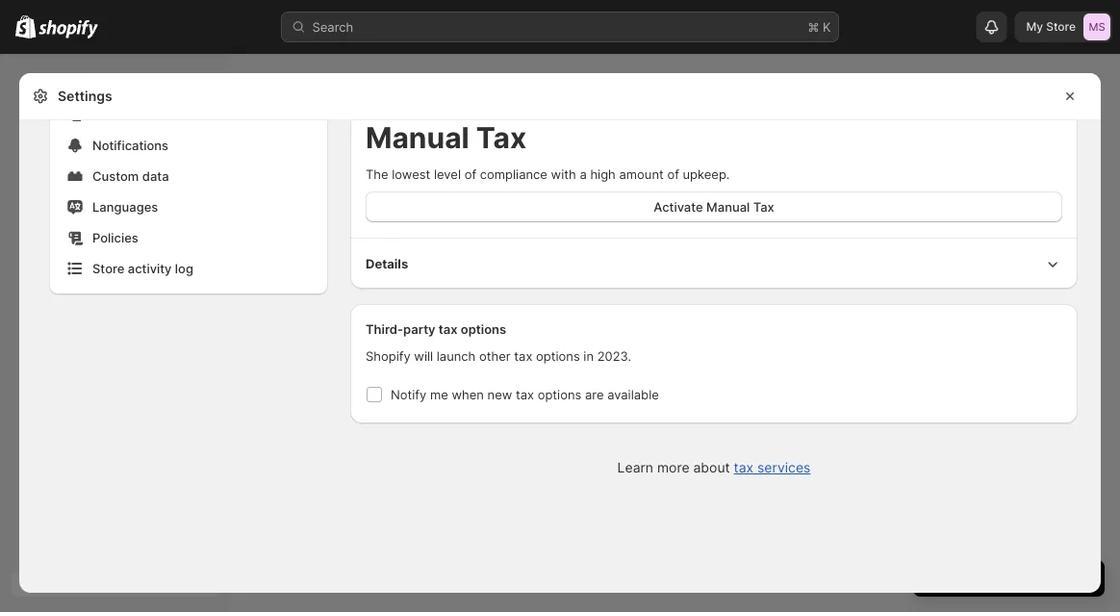 Task type: vqa. For each thing, say whether or not it's contained in the screenshot.
Manual inside button
yes



Task type: describe. For each thing, give the bounding box(es) containing it.
my store
[[1026, 20, 1076, 34]]

my
[[1026, 20, 1043, 34]]

high
[[590, 166, 616, 181]]

about
[[693, 460, 730, 476]]

custom
[[92, 168, 139, 183]]

the
[[366, 166, 388, 181]]

notifications
[[92, 138, 168, 153]]

available
[[607, 387, 659, 402]]

log
[[175, 261, 193, 276]]

tax inside activate manual tax button
[[753, 199, 774, 214]]

languages link
[[62, 193, 316, 220]]

activity
[[128, 261, 172, 276]]

brand link
[[62, 101, 316, 128]]

me
[[430, 387, 448, 402]]

tax up launch
[[439, 321, 458, 336]]

settings
[[58, 88, 112, 104]]

in
[[584, 348, 594, 363]]

custom data
[[92, 168, 169, 183]]

options for new
[[538, 387, 582, 402]]

custom data link
[[62, 163, 316, 190]]

third-
[[366, 321, 403, 336]]

when
[[452, 387, 484, 402]]

notifications link
[[62, 132, 316, 159]]

manual tax
[[366, 120, 527, 155]]

details
[[366, 256, 408, 271]]

shopify
[[366, 348, 411, 363]]

my store image
[[1084, 13, 1111, 40]]

notify me when new tax options are available
[[391, 387, 659, 402]]

shopify will launch other tax options in 2023.
[[366, 348, 631, 363]]

search
[[312, 19, 353, 34]]

manual inside activate manual tax button
[[706, 199, 750, 214]]

languages
[[92, 199, 158, 214]]

services
[[757, 460, 811, 476]]

store inside settings dialog
[[92, 261, 124, 276]]

options for other
[[536, 348, 580, 363]]

settings dialog
[[19, 0, 1101, 593]]

shopify image
[[39, 20, 98, 39]]

level
[[434, 166, 461, 181]]

details button
[[350, 239, 1078, 289]]

k
[[823, 19, 831, 34]]

other
[[479, 348, 511, 363]]

⌘ k
[[808, 19, 831, 34]]



Task type: locate. For each thing, give the bounding box(es) containing it.
store down policies
[[92, 261, 124, 276]]

tax up compliance
[[476, 120, 527, 155]]

0 horizontal spatial tax
[[476, 120, 527, 155]]

activate manual tax
[[654, 199, 774, 214]]

0 vertical spatial options
[[461, 321, 506, 336]]

amount
[[619, 166, 664, 181]]

tax right about
[[734, 460, 754, 476]]

shopify image
[[15, 15, 36, 38]]

policies link
[[62, 224, 316, 251]]

of
[[464, 166, 476, 181], [667, 166, 679, 181]]

launch
[[437, 348, 476, 363]]

options up 'other'
[[461, 321, 506, 336]]

1 vertical spatial tax
[[753, 199, 774, 214]]

third-party tax options
[[366, 321, 506, 336]]

store activity log
[[92, 261, 193, 276]]

options left are
[[538, 387, 582, 402]]

tax right 'other'
[[514, 348, 533, 363]]

activate manual tax button
[[366, 192, 1062, 222]]

store activity log link
[[62, 255, 316, 282]]

of right amount
[[667, 166, 679, 181]]

upkeep.
[[683, 166, 730, 181]]

brand
[[92, 107, 128, 122]]

1 horizontal spatial of
[[667, 166, 679, 181]]

data
[[142, 168, 169, 183]]

1 horizontal spatial tax
[[753, 199, 774, 214]]

learn
[[617, 460, 653, 476]]

policies
[[92, 230, 138, 245]]

activate
[[654, 199, 703, 214]]

0 horizontal spatial of
[[464, 166, 476, 181]]

2 vertical spatial options
[[538, 387, 582, 402]]

tax services link
[[734, 460, 811, 476]]

party
[[403, 321, 436, 336]]

tax up details dropdown button
[[753, 199, 774, 214]]

are
[[585, 387, 604, 402]]

1 vertical spatial manual
[[706, 199, 750, 214]]

learn more about tax services
[[617, 460, 811, 476]]

1 horizontal spatial store
[[1046, 20, 1076, 34]]

1 vertical spatial store
[[92, 261, 124, 276]]

will
[[414, 348, 433, 363]]

options
[[461, 321, 506, 336], [536, 348, 580, 363], [538, 387, 582, 402]]

of right the level at the top
[[464, 166, 476, 181]]

a
[[580, 166, 587, 181]]

store
[[1046, 20, 1076, 34], [92, 261, 124, 276]]

new
[[487, 387, 512, 402]]

dialog
[[1109, 55, 1120, 612]]

0 vertical spatial store
[[1046, 20, 1076, 34]]

store right the my
[[1046, 20, 1076, 34]]

with
[[551, 166, 576, 181]]

the lowest level of compliance with a high amount of upkeep.
[[366, 166, 730, 181]]

⌘
[[808, 19, 819, 34]]

notify
[[391, 387, 427, 402]]

manual down upkeep.
[[706, 199, 750, 214]]

0 horizontal spatial manual
[[366, 120, 469, 155]]

compliance
[[480, 166, 548, 181]]

options left in
[[536, 348, 580, 363]]

0 vertical spatial manual
[[366, 120, 469, 155]]

tax
[[439, 321, 458, 336], [514, 348, 533, 363], [516, 387, 534, 402], [734, 460, 754, 476]]

2 of from the left
[[667, 166, 679, 181]]

0 horizontal spatial store
[[92, 261, 124, 276]]

more
[[657, 460, 690, 476]]

lowest
[[392, 166, 430, 181]]

manual
[[366, 120, 469, 155], [706, 199, 750, 214]]

manual up lowest
[[366, 120, 469, 155]]

1 vertical spatial options
[[536, 348, 580, 363]]

0 vertical spatial tax
[[476, 120, 527, 155]]

2023.
[[597, 348, 631, 363]]

tax right new
[[516, 387, 534, 402]]

1 of from the left
[[464, 166, 476, 181]]

tax
[[476, 120, 527, 155], [753, 199, 774, 214]]

1 horizontal spatial manual
[[706, 199, 750, 214]]



